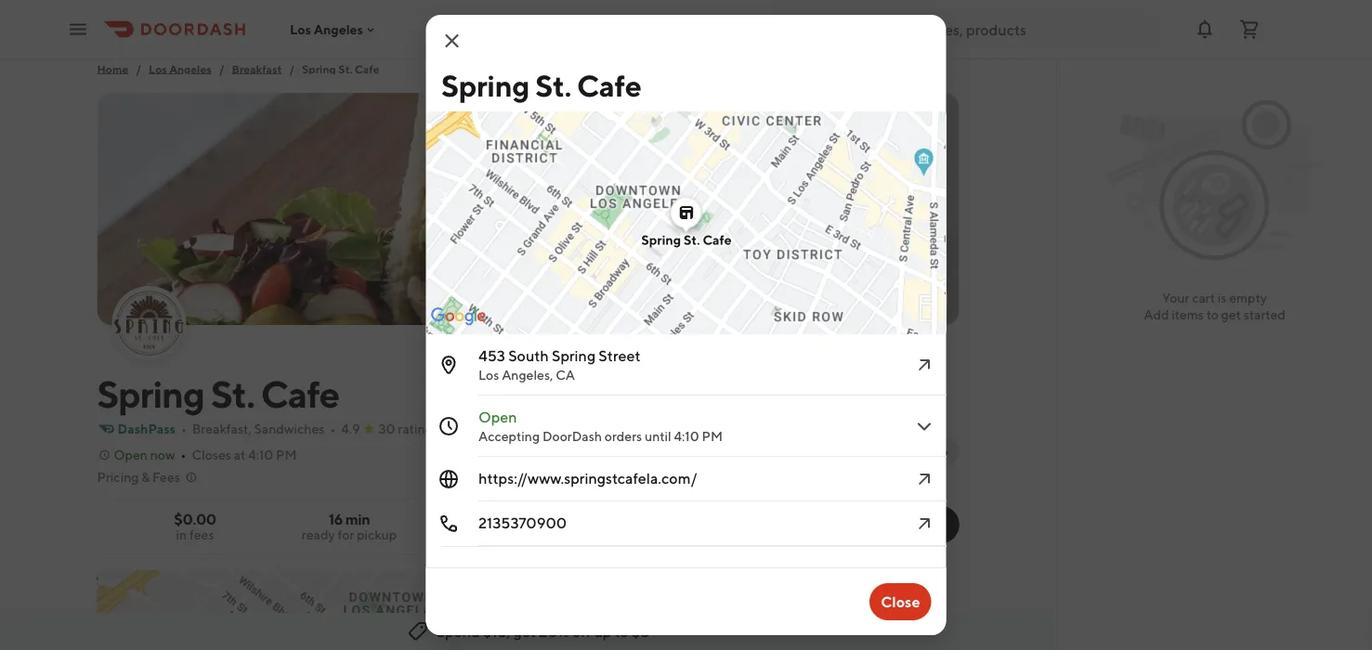 Task type: vqa. For each thing, say whether or not it's contained in the screenshot.
Angeles,
yes



Task type: locate. For each thing, give the bounding box(es) containing it.
4:10 right at
[[248, 448, 273, 463]]

more
[[889, 444, 921, 459]]

4:10 inside open accepting doordash orders until 4:10 pm
[[674, 429, 699, 444]]

0 horizontal spatial street
[[598, 347, 640, 365]]

1 vertical spatial los
[[149, 62, 167, 75]]

16 down pickup
[[900, 526, 911, 539]]

•
[[181, 422, 187, 437], [330, 422, 336, 437], [444, 422, 450, 437], [498, 422, 503, 437], [181, 448, 186, 463]]

min
[[346, 511, 370, 528], [914, 526, 932, 539]]

&
[[141, 470, 150, 485]]

open up 'pricing & fees'
[[114, 448, 148, 463]]

add
[[1144, 307, 1170, 323]]

accepting
[[478, 429, 540, 444]]

pick up this order at: 453 south spring street
[[797, 598, 960, 640]]

4:10
[[674, 429, 699, 444], [248, 448, 273, 463]]

1 horizontal spatial up
[[831, 598, 849, 616]]

fees
[[190, 527, 214, 543]]

get down "is"
[[1222, 307, 1242, 323]]

$$
[[509, 422, 524, 437]]

• right dashpass
[[181, 422, 187, 437]]

1 horizontal spatial 4:10
[[674, 429, 699, 444]]

1 vertical spatial south
[[827, 622, 868, 640]]

to inside your cart is empty add items to get started
[[1207, 307, 1219, 323]]

south up angeles,
[[508, 347, 549, 365]]

1 horizontal spatial 16
[[900, 526, 911, 539]]

/ left breakfast link
[[219, 62, 225, 75]]

los
[[290, 22, 311, 37], [149, 62, 167, 75], [478, 368, 499, 383]]

1 vertical spatial open
[[114, 448, 148, 463]]

open inside open accepting doordash orders until 4:10 pm
[[478, 408, 517, 426]]

info
[[924, 444, 949, 459]]

453 up angeles,
[[478, 347, 505, 365]]

more info button
[[860, 437, 960, 467]]

0 horizontal spatial 16
[[329, 511, 343, 528]]

your cart is empty add items to get started
[[1144, 290, 1286, 323]]

click item image
[[913, 354, 936, 376], [913, 415, 936, 438], [913, 468, 936, 491], [913, 513, 936, 535]]

0 vertical spatial south
[[508, 347, 549, 365]]

4:10 right until
[[674, 429, 699, 444]]

from the owners
[[441, 563, 564, 583]]

south inside 453 south spring street los angeles, ca
[[508, 347, 549, 365]]

1 horizontal spatial open
[[478, 408, 517, 426]]

16 min ready for pickup
[[302, 511, 397, 543]]

453
[[478, 347, 505, 365], [797, 622, 824, 640]]

1 horizontal spatial get
[[1222, 307, 1242, 323]]

0 horizontal spatial min
[[346, 511, 370, 528]]

0 vertical spatial open
[[478, 408, 517, 426]]

16
[[329, 511, 343, 528], [900, 526, 911, 539]]

16 left pickup
[[329, 511, 343, 528]]

street down at:
[[918, 622, 960, 640]]

30
[[379, 422, 396, 437]]

0 vertical spatial 453
[[478, 347, 505, 365]]

close
[[881, 593, 921, 611]]

south down this
[[827, 622, 868, 640]]

2 horizontal spatial /
[[289, 62, 295, 75]]

0 vertical spatial to
[[1207, 307, 1219, 323]]

pm down sandwiches
[[276, 448, 297, 463]]

get inside your cart is empty add items to get started
[[1222, 307, 1242, 323]]

1 vertical spatial pm
[[276, 448, 297, 463]]

empty
[[1230, 290, 1268, 306]]

1 horizontal spatial street
[[918, 622, 960, 640]]

open menu image
[[67, 18, 89, 40]]

1 vertical spatial to
[[615, 623, 629, 641]]

0 horizontal spatial up
[[594, 623, 612, 641]]

breakfast link
[[232, 59, 282, 78]]

orders
[[604, 429, 642, 444]]

to down cart
[[1207, 307, 1219, 323]]

los left angeles,
[[478, 368, 499, 383]]

min down pickup
[[914, 526, 932, 539]]

items
[[1172, 307, 1204, 323]]

to
[[1207, 307, 1219, 323], [615, 623, 629, 641]]

2135370900
[[478, 514, 567, 532]]

spring st. cafe image
[[97, 93, 960, 325], [114, 288, 184, 359]]

0 vertical spatial pm
[[702, 429, 723, 444]]

more info
[[889, 444, 949, 459]]

30 ratings •
[[379, 422, 450, 437]]

/ right home link
[[136, 62, 141, 75]]

los inside 453 south spring street los angeles, ca
[[478, 368, 499, 383]]

angeles
[[314, 22, 363, 37], [169, 62, 212, 75]]

in
[[176, 527, 187, 543]]

order
[[881, 598, 918, 616]]

1 horizontal spatial angeles
[[314, 22, 363, 37]]

1 vertical spatial up
[[594, 623, 612, 641]]

los up home / los angeles / breakfast / spring st. cafe
[[290, 22, 311, 37]]

map region
[[290, 96, 1004, 572], [44, 503, 996, 651]]

home / los angeles / breakfast / spring st. cafe
[[97, 62, 380, 75]]

cafe
[[355, 62, 380, 75], [577, 68, 641, 103], [703, 232, 732, 248], [703, 232, 732, 248], [261, 372, 339, 416]]

cart
[[1193, 290, 1216, 306]]

0.6
[[455, 422, 475, 437]]

2 vertical spatial los
[[478, 368, 499, 383]]

home link
[[97, 59, 129, 78]]

0 vertical spatial street
[[598, 347, 640, 365]]

0 horizontal spatial to
[[615, 623, 629, 641]]

street
[[598, 347, 640, 365], [918, 622, 960, 640]]

spend $15, get 20% off up to $5
[[437, 623, 650, 641]]

2 photos
[[885, 291, 937, 307]]

street inside 453 south spring street los angeles, ca
[[598, 347, 640, 365]]

0 horizontal spatial /
[[136, 62, 141, 75]]

/
[[136, 62, 141, 75], [219, 62, 225, 75], [289, 62, 295, 75]]

pricing
[[97, 470, 139, 485]]

up left this
[[831, 598, 849, 616]]

st.
[[338, 62, 353, 75], [535, 68, 571, 103], [684, 232, 700, 248], [684, 232, 700, 248], [211, 372, 254, 416]]

open up the accepting
[[478, 408, 517, 426]]

pm right until
[[702, 429, 723, 444]]

1 horizontal spatial pm
[[702, 429, 723, 444]]

453 down the pick
[[797, 622, 824, 640]]

spring inside pick up this order at: 453 south spring street
[[871, 622, 915, 640]]

1 horizontal spatial los
[[290, 22, 311, 37]]

1 vertical spatial street
[[918, 622, 960, 640]]

1 horizontal spatial /
[[219, 62, 225, 75]]

0 vertical spatial get
[[1222, 307, 1242, 323]]

street up open accepting doordash orders until 4:10 pm
[[598, 347, 640, 365]]

south
[[508, 347, 549, 365], [827, 622, 868, 640]]

powered by google image
[[431, 308, 486, 326]]

2 / from the left
[[219, 62, 225, 75]]

up
[[831, 598, 849, 616], [594, 623, 612, 641]]

south inside pick up this order at: 453 south spring street
[[827, 622, 868, 640]]

pickup 16 min
[[895, 510, 937, 539]]

• left 0.6
[[444, 422, 450, 437]]

$0.00 in fees
[[174, 511, 216, 543]]

0 horizontal spatial get
[[514, 623, 536, 641]]

to left $5
[[615, 623, 629, 641]]

open accepting doordash orders until 4:10 pm
[[478, 408, 723, 444]]

spring st. cafe
[[441, 68, 641, 103], [641, 232, 732, 248], [641, 232, 732, 248], [97, 372, 339, 416]]

0 horizontal spatial open
[[114, 448, 148, 463]]

1 horizontal spatial 453
[[797, 622, 824, 640]]

16 inside 16 min ready for pickup
[[329, 511, 343, 528]]

0 horizontal spatial south
[[508, 347, 549, 365]]

dashpass
[[118, 422, 176, 437]]

1 click item image from the top
[[913, 354, 936, 376]]

1 horizontal spatial to
[[1207, 307, 1219, 323]]

1 vertical spatial get
[[514, 623, 536, 641]]

1 horizontal spatial south
[[827, 622, 868, 640]]

open
[[478, 408, 517, 426], [114, 448, 148, 463]]

breakfast, sandwiches
[[192, 422, 325, 437]]

for
[[338, 527, 354, 543]]

get
[[1222, 307, 1242, 323], [514, 623, 536, 641]]

0 vertical spatial 4:10
[[674, 429, 699, 444]]

get right $15,
[[514, 623, 536, 641]]

None radio
[[779, 507, 885, 544], [873, 507, 960, 544], [779, 507, 885, 544], [873, 507, 960, 544]]

0 horizontal spatial angeles
[[169, 62, 212, 75]]

closes
[[192, 448, 231, 463]]

2 horizontal spatial los
[[478, 368, 499, 383]]

2 click item image from the top
[[913, 415, 936, 438]]

1 vertical spatial angeles
[[169, 62, 212, 75]]

/ right breakfast link
[[289, 62, 295, 75]]

spring
[[302, 62, 336, 75], [441, 68, 529, 103], [641, 232, 681, 248], [641, 232, 681, 248], [552, 347, 595, 365], [97, 372, 204, 416], [871, 622, 915, 640]]

spring inside 453 south spring street los angeles, ca
[[552, 347, 595, 365]]

453 south spring street link
[[797, 622, 960, 640]]

up right off
[[594, 623, 612, 641]]

$0.00
[[174, 511, 216, 528]]

0 vertical spatial up
[[831, 598, 849, 616]]

breakfast
[[232, 62, 282, 75]]

to for items
[[1207, 307, 1219, 323]]

los right home link
[[149, 62, 167, 75]]

pricing & fees button
[[97, 468, 199, 487]]

453 inside 453 south spring street los angeles, ca
[[478, 347, 505, 365]]

home
[[97, 62, 129, 75]]

at
[[234, 448, 246, 463]]

$5
[[632, 623, 650, 641]]

0 horizontal spatial 4:10
[[248, 448, 273, 463]]

0 vertical spatial los
[[290, 22, 311, 37]]

1 vertical spatial 453
[[797, 622, 824, 640]]

1 vertical spatial 4:10
[[248, 448, 273, 463]]

min right ready at the bottom left
[[346, 511, 370, 528]]

sandwiches
[[254, 422, 325, 437]]

notification bell image
[[1194, 18, 1217, 40]]

pm
[[702, 429, 723, 444], [276, 448, 297, 463]]

1 horizontal spatial min
[[914, 526, 932, 539]]

0 horizontal spatial 453
[[478, 347, 505, 365]]



Task type: describe. For each thing, give the bounding box(es) containing it.
spend
[[437, 623, 480, 641]]

$15,
[[483, 623, 511, 641]]

doordash
[[542, 429, 602, 444]]

order methods option group
[[779, 507, 960, 544]]

spring st. cafe dialog
[[290, 15, 1004, 651]]

0.6 mi • $$
[[455, 422, 524, 437]]

owners
[[511, 563, 564, 583]]

los angeles button
[[290, 22, 378, 37]]

4 click item image from the top
[[913, 513, 936, 535]]

los angeles
[[290, 22, 363, 37]]

pick
[[797, 598, 828, 616]]

pricing & fees
[[97, 470, 180, 485]]

breakfast,
[[192, 422, 252, 437]]

min inside 16 min ready for pickup
[[346, 511, 370, 528]]

pickup
[[895, 510, 937, 525]]

0 items, open order cart image
[[1239, 18, 1261, 40]]

3 click item image from the top
[[913, 468, 936, 491]]

your
[[1163, 290, 1190, 306]]

2 photos button
[[855, 284, 949, 314]]

map region containing spring st. cafe
[[290, 96, 1004, 572]]

https://www.springstcafela.com/
[[478, 470, 697, 488]]

to for up
[[615, 623, 629, 641]]

2
[[885, 291, 893, 307]]

photos
[[895, 291, 937, 307]]

ready
[[302, 527, 335, 543]]

fees
[[152, 470, 180, 485]]

los angeles link
[[149, 59, 212, 78]]

close spring st. cafe image
[[441, 30, 463, 52]]

open for open now
[[114, 448, 148, 463]]

the
[[483, 563, 508, 583]]

0 vertical spatial angeles
[[314, 22, 363, 37]]

• closes at 4:10 pm
[[181, 448, 297, 463]]

min inside pickup 16 min
[[914, 526, 932, 539]]

ratings
[[398, 422, 438, 437]]

this
[[852, 598, 878, 616]]

is
[[1218, 290, 1227, 306]]

mi
[[478, 422, 492, 437]]

from
[[441, 563, 480, 583]]

off
[[573, 623, 591, 641]]

• right mi
[[498, 422, 503, 437]]

453 inside pick up this order at: 453 south spring street
[[797, 622, 824, 640]]

20%
[[539, 623, 570, 641]]

453 south spring street los angeles, ca
[[478, 347, 640, 383]]

open now
[[114, 448, 175, 463]]

street inside pick up this order at: 453 south spring street
[[918, 622, 960, 640]]

3 / from the left
[[289, 62, 295, 75]]

up inside pick up this order at: 453 south spring street
[[831, 598, 849, 616]]

16 inside pickup 16 min
[[900, 526, 911, 539]]

• left 4.9
[[330, 422, 336, 437]]

open for open accepting doordash orders until 4:10 pm
[[478, 408, 517, 426]]

now
[[150, 448, 175, 463]]

ca
[[555, 368, 575, 383]]

1 / from the left
[[136, 62, 141, 75]]

0 horizontal spatial pm
[[276, 448, 297, 463]]

pm inside open accepting doordash orders until 4:10 pm
[[702, 429, 723, 444]]

• right now
[[181, 448, 186, 463]]

close button
[[870, 584, 932, 621]]

0 horizontal spatial los
[[149, 62, 167, 75]]

until
[[645, 429, 671, 444]]

angeles,
[[502, 368, 553, 383]]

pickup
[[357, 527, 397, 543]]

4.9
[[341, 422, 360, 437]]

started
[[1244, 307, 1286, 323]]

at:
[[921, 598, 939, 616]]

dashpass •
[[118, 422, 187, 437]]



